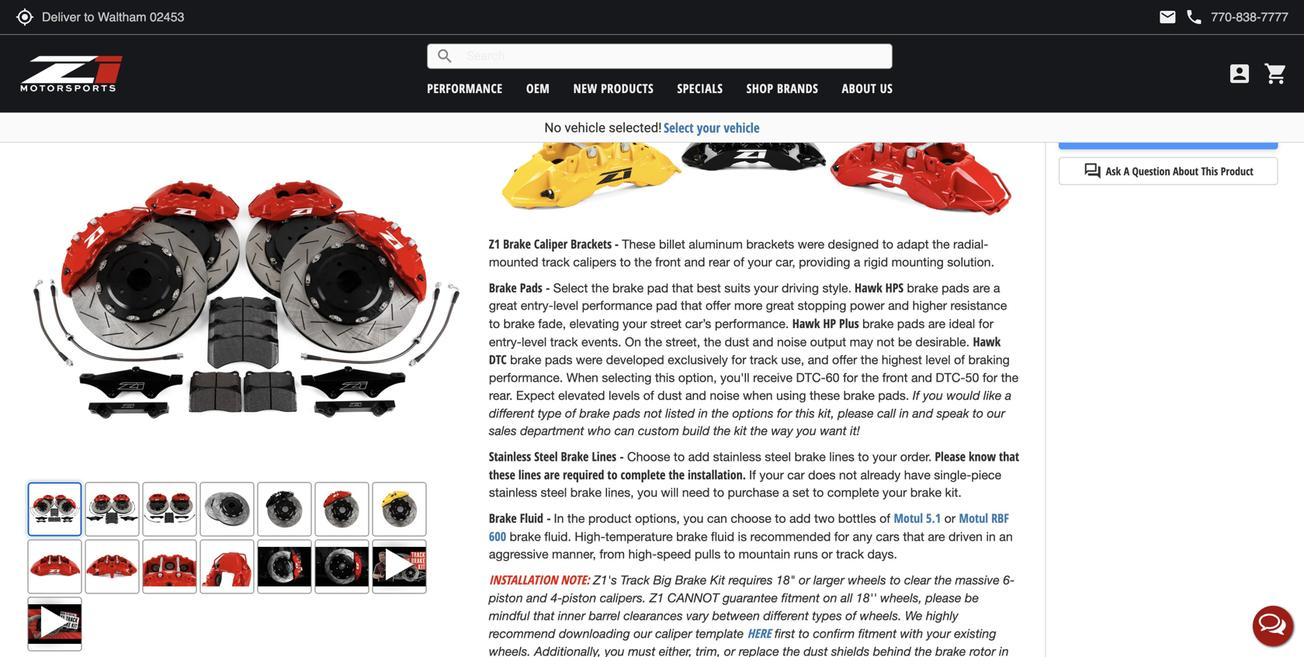 Task type: locate. For each thing, give the bounding box(es) containing it.
0 horizontal spatial about
[[842, 80, 877, 97]]

0 vertical spatial noise
[[777, 335, 807, 349]]

0 horizontal spatial lines
[[519, 467, 541, 483]]

existing
[[955, 627, 997, 642]]

specials
[[678, 80, 723, 97]]

the down the these
[[635, 255, 652, 269]]

mindful
[[489, 609, 530, 624]]

1 vertical spatial if
[[750, 468, 756, 483]]

hps
[[886, 279, 904, 296]]

dust down confirm
[[804, 645, 828, 658]]

brake left 'pads.'
[[844, 389, 875, 403]]

1 vertical spatial lines
[[519, 467, 541, 483]]

were inside brake pads were developed exclusively for track use, and offer the highest level of braking performance. when selecting this option, you'll receive dtc-60 for the front and dtc-50 for the rear. expect elevated levels of dust and noise when using these brake pads.
[[576, 353, 603, 368]]

2 horizontal spatial dust
[[804, 645, 828, 658]]

0 vertical spatial hawk
[[855, 279, 883, 296]]

different up the 'first'
[[764, 609, 809, 624]]

2 great from the left
[[766, 299, 795, 313]]

the inside brake pads - select the brake pad that best suits your driving style.
[[592, 281, 609, 295]]

complete inside please know that these lines are required to complete the installation.
[[621, 467, 666, 483]]

and inside z1's track big brake kit requires 18" or larger wheels to clear the massive 6- piston and 4-piston calipers. z1 cannot guarantee fitment on all 18'' wheels, please be mindful that inner barrel clearances vary between different types of wheels. we highly recommend downloading our caliper template
[[527, 591, 547, 606]]

resistance
[[951, 299, 1008, 313]]

like
[[984, 388, 1002, 403]]

select your vehicle link
[[664, 119, 760, 137]]

brake down have in the right of the page
[[911, 486, 942, 500]]

can right who
[[615, 424, 635, 439]]

dust up listed
[[658, 389, 682, 403]]

the up will
[[669, 467, 685, 483]]

and feature an engraved z1 logo painted in a high-contrast color.
[[489, 56, 993, 88]]

brake up who
[[580, 406, 610, 421]]

to inside please know that these lines are required to complete the installation.
[[608, 467, 618, 483]]

car's
[[686, 317, 712, 331]]

installation.
[[688, 467, 746, 483]]

level inside brake pads are a great entry-level performance pad that offer more great stopping power and higher resistance to brake fade, elevating your street car's performance.
[[554, 299, 579, 313]]

and down hps
[[889, 299, 910, 313]]

0 horizontal spatial can
[[615, 424, 635, 439]]

noise inside brake pads were developed exclusively for track use, and offer the highest level of braking performance. when selecting this option, you'll receive dtc-60 for the front and dtc-50 for the rear. expect elevated levels of dust and noise when using these brake pads.
[[710, 389, 740, 403]]

your inside brake pads - select the brake pad that best suits your driving style.
[[754, 281, 779, 295]]

in right "painted"
[[973, 56, 983, 70]]

level up fade,
[[554, 299, 579, 313]]

level down fade,
[[522, 335, 547, 349]]

an right feature
[[810, 56, 824, 70]]

does
[[809, 468, 836, 483]]

complete down choose
[[621, 467, 666, 483]]

these
[[810, 389, 840, 403], [489, 467, 516, 483]]

dust inside first to confirm fitment with your existing wheels. additionally, you must either, trim, or replace the dust shields behind the brake rotor i
[[804, 645, 828, 658]]

big
[[654, 573, 672, 588]]

the down the calipers
[[592, 281, 609, 295]]

an inside brake fluid. high-temperature brake fluid is recommended for any cars that are driven in an aggressive manner, from high-speed pulls to mountain runs or track days.
[[1000, 530, 1013, 544]]

that inside please know that these lines are required to complete the installation.
[[1000, 449, 1020, 465]]

desirable.
[[916, 335, 970, 349]]

rear
[[709, 255, 730, 269]]

0 horizontal spatial dust
[[658, 389, 682, 403]]

clear
[[905, 573, 931, 588]]

are inside brake pads are ideal for entry-level track events. on the street, the dust and noise output may not be desirable.
[[929, 317, 946, 331]]

2 horizontal spatial level
[[926, 353, 951, 368]]

2 vertical spatial not
[[840, 468, 857, 483]]

behind
[[874, 645, 912, 658]]

entry- for brake pads are ideal for entry-level track events. on the street, the dust and noise output may not be desirable.
[[489, 335, 522, 349]]

hawk dtc
[[489, 333, 1001, 368]]

a right "painted"
[[986, 56, 993, 70]]

complete up bottles
[[828, 486, 880, 500]]

pads up the resistance
[[942, 281, 970, 295]]

this left kit,
[[796, 406, 815, 421]]

1 vertical spatial about
[[1174, 164, 1199, 179]]

1 vertical spatial select
[[554, 281, 588, 295]]

pads inside brake pads are a great entry-level performance pad that offer more great stopping power and higher resistance to brake fade, elevating your street car's performance.
[[942, 281, 970, 295]]

1 horizontal spatial z1
[[650, 591, 664, 606]]

that right know
[[1000, 449, 1020, 465]]

1 horizontal spatial dtc-
[[936, 371, 966, 385]]

motul
[[894, 510, 924, 527], [960, 510, 989, 527]]

0 vertical spatial select
[[664, 119, 694, 137]]

for down the resistance
[[979, 317, 994, 331]]

ask
[[1107, 164, 1122, 179]]

not inside if you would like a different type of brake pads not listed in the options for this kit, please call in and speak to our sales department who can custom build the kit the way you want it!
[[644, 406, 662, 421]]

1 horizontal spatial different
[[764, 609, 809, 624]]

to up rigid
[[883, 237, 894, 252]]

offer inside brake pads are a great entry-level performance pad that offer more great stopping power and higher resistance to brake fade, elevating your street car's performance.
[[706, 299, 731, 313]]

0 vertical spatial performance
[[427, 80, 503, 97]]

were up when
[[576, 353, 603, 368]]

0 vertical spatial be
[[899, 335, 913, 349]]

braking
[[969, 353, 1010, 368]]

1 horizontal spatial be
[[965, 591, 980, 606]]

1 vertical spatial pad
[[656, 299, 678, 313]]

please up highly
[[926, 591, 962, 606]]

of up cars
[[880, 512, 891, 526]]

brake inside first to confirm fitment with your existing wheels. additionally, you must either, trim, or replace the dust shields behind the brake rotor i
[[936, 645, 967, 658]]

0 horizontal spatial add
[[689, 450, 710, 464]]

0 horizontal spatial stainless
[[489, 486, 538, 500]]

piston down note:
[[563, 591, 597, 606]]

0 horizontal spatial high-
[[489, 74, 518, 88]]

to right the 'first'
[[799, 627, 810, 642]]

installation
[[489, 572, 558, 589]]

these billet aluminum brackets were designed to adapt the radial- mounted track calipers to the front and rear of your car, providing a rigid mounting solution.
[[489, 237, 995, 269]]

0 horizontal spatial z1
[[489, 236, 500, 252]]

wheels. down the 18''
[[860, 609, 902, 624]]

level inside brake pads are ideal for entry-level track events. on the street, the dust and noise output may not be desirable.
[[522, 335, 547, 349]]

0 vertical spatial offer
[[706, 299, 731, 313]]

dust
[[725, 335, 750, 349], [658, 389, 682, 403], [804, 645, 828, 658]]

use,
[[782, 353, 805, 368]]

to up dtc
[[489, 317, 500, 331]]

if up purchase at the bottom right
[[750, 468, 756, 483]]

your
[[697, 119, 721, 137], [748, 255, 773, 269], [754, 281, 779, 295], [623, 317, 647, 331], [873, 450, 897, 464], [760, 468, 784, 483], [883, 486, 907, 500], [927, 627, 951, 642]]

are up the resistance
[[973, 281, 991, 295]]

bottles
[[839, 512, 877, 526]]

1 horizontal spatial please
[[926, 591, 962, 606]]

0 horizontal spatial complete
[[621, 467, 666, 483]]

aluminum
[[689, 237, 743, 252]]

1 horizontal spatial about
[[1174, 164, 1199, 179]]

about us
[[842, 80, 893, 97]]

your down specials link
[[697, 119, 721, 137]]

are up desirable.
[[929, 317, 946, 331]]

0 vertical spatial wheels.
[[860, 609, 902, 624]]

0 horizontal spatial offer
[[706, 299, 731, 313]]

need
[[683, 486, 710, 500]]

these inside brake pads were developed exclusively for track use, and offer the highest level of braking performance. when selecting this option, you'll receive dtc-60 for the front and dtc-50 for the rear. expect elevated levels of dust and noise when using these brake pads.
[[810, 389, 840, 403]]

you'll
[[721, 371, 750, 385]]

1 vertical spatial our
[[634, 627, 652, 642]]

0 horizontal spatial vehicle
[[565, 120, 606, 136]]

mail
[[1159, 8, 1178, 26]]

power
[[850, 299, 885, 313]]

providing
[[799, 255, 851, 269]]

high- inside brake fluid. high-temperature brake fluid is recommended for any cars that are driven in an aggressive manner, from high-speed pulls to mountain runs or track days.
[[629, 548, 657, 562]]

yellow
[[669, 55, 701, 71]]

the down with
[[915, 645, 933, 658]]

vehicle
[[724, 119, 760, 137], [565, 120, 606, 136]]

to down the these
[[620, 255, 631, 269]]

a
[[1124, 164, 1130, 179]]

your right suits
[[754, 281, 779, 295]]

brake left fade,
[[504, 317, 535, 331]]

select inside brake pads - select the brake pad that best suits your driving style.
[[554, 281, 588, 295]]

0 horizontal spatial performance.
[[489, 371, 563, 385]]

not inside brake pads are ideal for entry-level track events. on the street, the dust and noise output may not be desirable.
[[877, 335, 895, 349]]

vehicle down "shop"
[[724, 119, 760, 137]]

pads for resistance
[[942, 281, 970, 295]]

noise up the "use,"
[[777, 335, 807, 349]]

0 vertical spatial pad
[[647, 281, 669, 295]]

2 vertical spatial dust
[[804, 645, 828, 658]]

0 horizontal spatial steel
[[541, 486, 567, 500]]

you left will
[[638, 486, 658, 500]]

2 vertical spatial z1
[[650, 591, 664, 606]]

hawk inside hawk dtc
[[974, 333, 1001, 350]]

on
[[824, 591, 838, 606]]

1 vertical spatial performance.
[[489, 371, 563, 385]]

1 horizontal spatial if
[[913, 388, 920, 403]]

ideal
[[950, 317, 976, 331]]

1 horizontal spatial offer
[[833, 353, 858, 368]]

and up brake pads were developed exclusively for track use, and offer the highest level of braking performance. when selecting this option, you'll receive dtc-60 for the front and dtc-50 for the rear. expect elevated levels of dust and noise when using these brake pads.
[[753, 335, 774, 349]]

either,
[[659, 645, 693, 658]]

question_answer ask a question about this product
[[1084, 162, 1254, 181]]

brake inside if you would like a different type of brake pads not listed in the options for this kit, please call in and speak to our sales department who can custom build the kit the way you want it!
[[580, 406, 610, 421]]

1 horizontal spatial vehicle
[[724, 119, 760, 137]]

brake up higher
[[908, 281, 939, 295]]

if for you
[[913, 388, 920, 403]]

you save: $500.00 (9%)
[[1060, 26, 1180, 45]]

we
[[906, 609, 923, 624]]

1 horizontal spatial noise
[[777, 335, 807, 349]]

add up installation.
[[689, 450, 710, 464]]

front inside these billet aluminum brackets were designed to adapt the radial- mounted track calipers to the front and rear of your car, providing a rigid mounting solution.
[[656, 255, 681, 269]]

you inside if your car does not already have single-piece stainless steel brake lines, you will need to purchase a set to complete your brake kit.
[[638, 486, 658, 500]]

1 horizontal spatial high-
[[629, 548, 657, 562]]

to right set
[[813, 486, 824, 500]]

the inside z1's track big brake kit requires 18" or larger wheels to clear the massive 6- piston and 4-piston calipers. z1 cannot guarantee fitment on all 18'' wheels, please be mindful that inner barrel clearances vary between different types of wheels. we highly recommend downloading our caliper template
[[935, 573, 952, 588]]

black, yellow , or red
[[637, 55, 741, 71]]

if for your
[[750, 468, 756, 483]]

our down like
[[988, 406, 1006, 421]]

1 horizontal spatial piston
[[563, 591, 597, 606]]

add inside stainless steel brake lines - choose to add stainless steel brake lines to your order.
[[689, 450, 710, 464]]

that inside brake pads - select the brake pad that best suits your driving style.
[[672, 281, 694, 295]]

1 vertical spatial fitment
[[859, 627, 897, 642]]

and inside these billet aluminum brackets were designed to adapt the radial- mounted track calipers to the front and rear of your car, providing a rigid mounting solution.
[[685, 255, 706, 269]]

pads inside brake pads were developed exclusively for track use, and offer the highest level of braking performance. when selecting this option, you'll receive dtc-60 for the front and dtc-50 for the rear. expect elevated levels of dust and noise when using these brake pads.
[[545, 353, 573, 368]]

brake down required
[[571, 486, 602, 500]]

cars
[[876, 530, 900, 544]]

be
[[899, 335, 913, 349], [965, 591, 980, 606]]

kit.
[[946, 486, 962, 500]]

and inside and feature an engraved z1 logo painted in a high-contrast color.
[[744, 56, 765, 70]]

for inside brake fluid. high-temperature brake fluid is recommended for any cars that are driven in an aggressive manner, from high-speed pulls to mountain runs or track days.
[[835, 530, 850, 544]]

painted
[[928, 56, 970, 70]]

1 horizontal spatial front
[[883, 371, 908, 385]]

0 vertical spatial z1
[[883, 56, 897, 70]]

wheels. inside z1's track big brake kit requires 18" or larger wheels to clear the massive 6- piston and 4-piston calipers. z1 cannot guarantee fitment on all 18'' wheels, please be mindful that inner barrel clearances vary between different types of wheels. we highly recommend downloading our caliper template
[[860, 609, 902, 624]]

0 vertical spatial stainless
[[713, 450, 762, 464]]

1 vertical spatial front
[[883, 371, 908, 385]]

1 horizontal spatial add
[[790, 512, 811, 526]]

front up 'pads.'
[[883, 371, 908, 385]]

select down the calipers
[[554, 281, 588, 295]]

fitment inside first to confirm fitment with your existing wheels. additionally, you must either, trim, or replace the dust shields behind the brake rotor i
[[859, 627, 897, 642]]

1 vertical spatial this
[[796, 406, 815, 421]]

the inside please know that these lines are required to complete the installation.
[[669, 467, 685, 483]]

here link
[[748, 626, 772, 642]]

1 vertical spatial noise
[[710, 389, 740, 403]]

have
[[905, 468, 931, 483]]

0 vertical spatial different
[[489, 406, 535, 421]]

type
[[538, 406, 562, 421]]

hawk hps
[[855, 279, 904, 296]]

0 horizontal spatial hawk
[[793, 315, 821, 332]]

1 dtc- from the left
[[797, 371, 826, 385]]

our inside if you would like a different type of brake pads not listed in the options for this kit, please call in and speak to our sales department who can custom build the kit the way you want it!
[[988, 406, 1006, 421]]

0 vertical spatial can
[[615, 424, 635, 439]]

1 horizontal spatial steel
[[765, 450, 792, 464]]

1 horizontal spatial fitment
[[859, 627, 897, 642]]

or
[[708, 56, 719, 70], [945, 512, 956, 526], [822, 548, 833, 562], [799, 573, 811, 588], [724, 645, 736, 658]]

50
[[966, 371, 980, 385]]

1 horizontal spatial stainless
[[713, 450, 762, 464]]

of right rear
[[734, 255, 745, 269]]

track inside brake pads are ideal for entry-level track events. on the street, the dust and noise output may not be desirable.
[[550, 335, 578, 349]]

brake pads - select the brake pad that best suits your driving style.
[[489, 279, 852, 296]]

required
[[563, 467, 605, 483]]

your inside brake pads are a great entry-level performance pad that offer more great stopping power and higher resistance to brake fade, elevating your street car's performance.
[[623, 317, 647, 331]]

the right kit
[[751, 424, 768, 439]]

z1's
[[593, 573, 617, 588]]

1 vertical spatial hawk
[[793, 315, 821, 332]]

high-
[[489, 74, 518, 88], [629, 548, 657, 562]]

if inside if your car does not already have single-piece stainless steel brake lines, you will need to purchase a set to complete your brake kit.
[[750, 468, 756, 483]]

or inside z1's track big brake kit requires 18" or larger wheels to clear the massive 6- piston and 4-piston calipers. z1 cannot guarantee fitment on all 18'' wheels, please be mindful that inner barrel clearances vary between different types of wheels. we highly recommend downloading our caliper template
[[799, 573, 811, 588]]

brake up cannot
[[675, 573, 707, 588]]

wheels,
[[881, 591, 923, 606]]

1 vertical spatial z1
[[489, 236, 500, 252]]

lines,
[[605, 486, 634, 500]]

1 vertical spatial level
[[522, 335, 547, 349]]

products
[[601, 80, 654, 97]]

level down desirable.
[[926, 353, 951, 368]]

0 horizontal spatial select
[[554, 281, 588, 295]]

a up the resistance
[[994, 281, 1001, 295]]

high- down temperature
[[629, 548, 657, 562]]

1 horizontal spatial performance
[[582, 299, 653, 313]]

brake up "mounted"
[[503, 236, 531, 252]]

our up must
[[634, 627, 652, 642]]

1 vertical spatial more
[[735, 299, 763, 313]]

and down option,
[[686, 389, 707, 403]]

1 horizontal spatial were
[[798, 237, 825, 252]]

or down template
[[724, 645, 736, 658]]

driven
[[949, 530, 983, 544]]

and down installation note: on the bottom left of page
[[527, 591, 547, 606]]

1 vertical spatial not
[[644, 406, 662, 421]]

about
[[842, 80, 877, 97], [1174, 164, 1199, 179]]

1 vertical spatial entry-
[[489, 335, 522, 349]]

please inside if you would like a different type of brake pads not listed in the options for this kit, please call in and speak to our sales department who can custom build the kit the way you want it!
[[838, 406, 874, 421]]

0 horizontal spatial different
[[489, 406, 535, 421]]

when
[[567, 371, 599, 385]]

brake up pulls
[[677, 530, 708, 544]]

to inside first to confirm fitment with your existing wheels. additionally, you must either, trim, or replace the dust shields behind the brake rotor i
[[799, 627, 810, 642]]

stainless inside stainless steel brake lines - choose to add stainless steel brake lines to your order.
[[713, 450, 762, 464]]

hawk for hawk dtc
[[974, 333, 1001, 350]]

a inside and feature an engraved z1 logo painted in a high-contrast color.
[[986, 56, 993, 70]]

entry- for brake pads are a great entry-level performance pad that offer more great stopping power and higher resistance to brake fade, elevating your street car's performance.
[[521, 299, 554, 313]]

and inside brake pads are a great entry-level performance pad that offer more great stopping power and higher resistance to brake fade, elevating your street car's performance.
[[889, 299, 910, 313]]

account_box
[[1228, 61, 1253, 86]]

0 horizontal spatial dtc-
[[797, 371, 826, 385]]

2 motul from the left
[[960, 510, 989, 527]]

pad inside brake pads are a great entry-level performance pad that offer more great stopping power and higher resistance to brake fade, elevating your street car's performance.
[[656, 299, 678, 313]]

hawk up power
[[855, 279, 883, 296]]

set
[[793, 486, 810, 500]]

1 vertical spatial complete
[[828, 486, 880, 500]]

offer
[[706, 299, 731, 313], [833, 353, 858, 368]]

if
[[913, 388, 920, 403], [750, 468, 756, 483]]

and left rear
[[685, 255, 706, 269]]

is
[[738, 530, 747, 544]]

0 vertical spatial high-
[[489, 74, 518, 88]]

pads down levels
[[614, 406, 641, 421]]

about inside the question_answer ask a question about this product
[[1174, 164, 1199, 179]]

mail link
[[1159, 8, 1178, 26]]

that inside z1's track big brake kit requires 18" or larger wheels to clear the massive 6- piston and 4-piston calipers. z1 cannot guarantee fitment on all 18'' wheels, please be mindful that inner barrel clearances vary between different types of wheels. we highly recommend downloading our caliper template
[[534, 609, 555, 624]]

inner
[[558, 609, 586, 624]]

0 horizontal spatial were
[[576, 353, 603, 368]]

0 horizontal spatial performance
[[427, 80, 503, 97]]

performance down search
[[427, 80, 503, 97]]

0 horizontal spatial motul
[[894, 510, 924, 527]]

pads down higher
[[898, 317, 925, 331]]

entry- inside brake pads are a great entry-level performance pad that offer more great stopping power and higher resistance to brake fade, elevating your street car's performance.
[[521, 299, 554, 313]]

1 vertical spatial different
[[764, 609, 809, 624]]

dust inside brake pads were developed exclusively for track use, and offer the highest level of braking performance. when selecting this option, you'll receive dtc-60 for the front and dtc-50 for the rear. expect elevated levels of dust and noise when using these brake pads.
[[658, 389, 682, 403]]

the right clear
[[935, 573, 952, 588]]

or inside first to confirm fitment with your existing wheels. additionally, you must either, trim, or replace the dust shields behind the brake rotor i
[[724, 645, 736, 658]]

front down billet
[[656, 255, 681, 269]]

1 horizontal spatial our
[[988, 406, 1006, 421]]

0 horizontal spatial please
[[838, 406, 874, 421]]

2 piston from the left
[[563, 591, 597, 606]]

1 horizontal spatial select
[[664, 119, 694, 137]]

brake down power
[[863, 317, 894, 331]]

0 vertical spatial front
[[656, 255, 681, 269]]

or inside black, yellow , or red
[[708, 56, 719, 70]]

you down need
[[684, 512, 704, 526]]

that up car's
[[681, 299, 703, 313]]

0 horizontal spatial these
[[489, 467, 516, 483]]

z1 up "mounted"
[[489, 236, 500, 252]]

1 vertical spatial stainless
[[489, 486, 538, 500]]

please up it!
[[838, 406, 874, 421]]

1 horizontal spatial wheels.
[[860, 609, 902, 624]]

0 horizontal spatial not
[[644, 406, 662, 421]]

wheels. inside first to confirm fitment with your existing wheels. additionally, you must either, trim, or replace the dust shields behind the brake rotor i
[[489, 645, 531, 658]]

complete inside if your car does not already have single-piece stainless steel brake lines, you will need to purchase a set to complete your brake kit.
[[828, 486, 880, 500]]

0 vertical spatial dust
[[725, 335, 750, 349]]

receive
[[753, 371, 793, 385]]

level for track
[[522, 335, 547, 349]]

you up speak
[[924, 388, 944, 403]]

1 horizontal spatial level
[[554, 299, 579, 313]]

0 horizontal spatial if
[[750, 468, 756, 483]]

and
[[744, 56, 765, 70], [685, 255, 706, 269], [889, 299, 910, 313], [753, 335, 774, 349], [808, 353, 829, 368], [912, 371, 933, 385], [686, 389, 707, 403], [913, 406, 934, 421], [527, 591, 547, 606]]

black,
[[637, 55, 666, 71]]

dtc-
[[797, 371, 826, 385], [936, 371, 966, 385]]

to inside brake fluid - in the product options, you can choose to add two bottles of motul 5.1 or
[[775, 512, 786, 526]]

steel up car
[[765, 450, 792, 464]]

the right the in
[[568, 512, 585, 526]]

stainless down kit
[[713, 450, 762, 464]]

brake inside brake pads are ideal for entry-level track events. on the street, the dust and noise output may not be desirable.
[[863, 317, 894, 331]]

entry- inside brake pads are ideal for entry-level track events. on the street, the dust and noise output may not be desirable.
[[489, 335, 522, 349]]

-
[[615, 236, 619, 252], [546, 279, 550, 296], [620, 449, 624, 465], [547, 510, 551, 527]]

you down the downloading
[[605, 645, 625, 658]]

different
[[489, 406, 535, 421], [764, 609, 809, 624]]

or inside brake fluid - in the product options, you can choose to add two bottles of motul 5.1 or
[[945, 512, 956, 526]]

steel inside if your car does not already have single-piece stainless steel brake lines, you will need to purchase a set to complete your brake kit.
[[541, 486, 567, 500]]

wheels
[[848, 573, 887, 588]]

steel inside stainless steel brake lines - choose to add stainless steel brake lines to your order.
[[765, 450, 792, 464]]

mail phone
[[1159, 8, 1204, 26]]

that inside brake fluid. high-temperature brake fluid is recommended for any cars that are driven in an aggressive manner, from high-speed pulls to mountain runs or track days.
[[904, 530, 925, 544]]

mountain
[[739, 548, 791, 562]]

a left set
[[783, 486, 790, 500]]

installation note:
[[489, 572, 590, 589]]

for left any
[[835, 530, 850, 544]]

not right may
[[877, 335, 895, 349]]

1 vertical spatial dust
[[658, 389, 682, 403]]

our inside z1's track big brake kit requires 18" or larger wheels to clear the massive 6- piston and 4-piston calipers. z1 cannot guarantee fitment on all 18'' wheels, please be mindful that inner barrel clearances vary between different types of wheels. we highly recommend downloading our caliper template
[[634, 627, 652, 642]]

0 horizontal spatial wheels.
[[489, 645, 531, 658]]

learn more
[[1217, 85, 1272, 98]]

brake down "mounted"
[[489, 279, 517, 296]]

stainless up fluid
[[489, 486, 538, 500]]

hawk for hawk hps
[[855, 279, 883, 296]]

may
[[850, 335, 874, 349]]

1 horizontal spatial dust
[[725, 335, 750, 349]]

0 vertical spatial please
[[838, 406, 874, 421]]

using
[[777, 389, 807, 403]]

4-
[[551, 591, 563, 606]]

select for the
[[554, 281, 588, 295]]

1 horizontal spatial motul
[[960, 510, 989, 527]]

0 horizontal spatial level
[[522, 335, 547, 349]]

great down driving
[[766, 299, 795, 313]]

highly
[[927, 609, 959, 624]]

0 horizontal spatial front
[[656, 255, 681, 269]]

2 vertical spatial hawk
[[974, 333, 1001, 350]]

0 vertical spatial not
[[877, 335, 895, 349]]

0 horizontal spatial our
[[634, 627, 652, 642]]

0 horizontal spatial noise
[[710, 389, 740, 403]]

0 horizontal spatial be
[[899, 335, 913, 349]]

1 vertical spatial high-
[[629, 548, 657, 562]]

that left best
[[672, 281, 694, 295]]

pulls
[[695, 548, 721, 562]]

vehicle right no at the top
[[565, 120, 606, 136]]



Task type: vqa. For each thing, say whether or not it's contained in the screenshot.
the topmost "our"
yes



Task type: describe. For each thing, give the bounding box(es) containing it.
stainless steel brake lines - choose to add stainless steel brake lines to your order.
[[489, 449, 932, 465]]

performance. inside brake pads are a great entry-level performance pad that offer more great stopping power and higher resistance to brake fade, elevating your street car's performance.
[[715, 317, 789, 331]]

in up build
[[699, 406, 708, 421]]

my_location
[[16, 8, 34, 26]]

lines inside stainless steel brake lines - choose to add stainless steel brake lines to your order.
[[830, 450, 855, 464]]

for inside brake pads are ideal for entry-level track events. on the street, the dust and noise output may not be desirable.
[[979, 317, 994, 331]]

learn
[[1217, 85, 1245, 98]]

add_shopping_cart add to cart
[[1127, 122, 1211, 141]]

be inside brake pads are ideal for entry-level track events. on the street, the dust and noise output may not be desirable.
[[899, 335, 913, 349]]

with
[[901, 627, 924, 642]]

vary
[[687, 609, 709, 624]]

brake up 600
[[489, 510, 517, 527]]

this inside brake pads were developed exclusively for track use, and offer the highest level of braking performance. when selecting this option, you'll receive dtc-60 for the front and dtc-50 for the rear. expect elevated levels of dust and noise when using these brake pads.
[[655, 371, 675, 385]]

performance inside brake pads are a great entry-level performance pad that offer more great stopping power and higher resistance to brake fade, elevating your street car's performance.
[[582, 299, 653, 313]]

requires
[[729, 573, 773, 588]]

on
[[625, 335, 642, 349]]

shopping_cart link
[[1261, 61, 1289, 86]]

clearances
[[624, 609, 683, 624]]

- right pads
[[546, 279, 550, 296]]

shopping_cart
[[1264, 61, 1289, 86]]

solution.
[[948, 255, 995, 269]]

no vehicle selected! select your vehicle
[[545, 119, 760, 137]]

rear.
[[489, 389, 513, 403]]

18''
[[857, 591, 877, 606]]

you inside brake fluid - in the product options, you can choose to add two bottles of motul 5.1 or
[[684, 512, 704, 526]]

noise inside brake pads are ideal for entry-level track events. on the street, the dust and noise output may not be desirable.
[[777, 335, 807, 349]]

to up already
[[858, 450, 870, 464]]

of inside z1's track big brake kit requires 18" or larger wheels to clear the massive 6- piston and 4-piston calipers. z1 cannot guarantee fitment on all 18'' wheels, please be mindful that inner barrel clearances vary between different types of wheels. we highly recommend downloading our caliper template
[[846, 609, 857, 624]]

in inside and feature an engraved z1 logo painted in a high-contrast color.
[[973, 56, 983, 70]]

dtc
[[489, 352, 507, 368]]

for inside if you would like a different type of brake pads not listed in the options for this kit, please call in and speak to our sales department who can custom build the kit the way you want it!
[[777, 406, 792, 421]]

listed
[[666, 406, 695, 421]]

confirm
[[813, 627, 855, 642]]

question_answer
[[1084, 162, 1103, 181]]

brackets
[[747, 237, 795, 252]]

for right 60
[[843, 371, 858, 385]]

are inside brake pads are a great entry-level performance pad that offer more great stopping power and higher resistance to brake fade, elevating your street car's performance.
[[973, 281, 991, 295]]

to inside z1's track big brake kit requires 18" or larger wheels to clear the massive 6- piston and 4-piston calipers. z1 cannot guarantee fitment on all 18'' wheels, please be mindful that inner barrel clearances vary between different types of wheels. we highly recommend downloading our caliper template
[[890, 573, 901, 588]]

must
[[628, 645, 656, 658]]

pad inside brake pads - select the brake pad that best suits your driving style.
[[647, 281, 669, 295]]

in right the call
[[900, 406, 910, 421]]

please inside z1's track big brake kit requires 18" or larger wheels to clear the massive 6- piston and 4-piston calipers. z1 cannot guarantee fitment on all 18'' wheels, please be mindful that inner barrel clearances vary between different types of wheels. we highly recommend downloading our caliper template
[[926, 591, 962, 606]]

driving
[[782, 281, 819, 295]]

z1 inside z1's track big brake kit requires 18" or larger wheels to clear the massive 6- piston and 4-piston calipers. z1 cannot guarantee fitment on all 18'' wheels, please be mindful that inner barrel clearances vary between different types of wheels. we highly recommend downloading our caliper template
[[650, 591, 664, 606]]

elevating
[[570, 317, 620, 331]]

the down car's
[[704, 335, 722, 349]]

question
[[1133, 164, 1171, 179]]

hp
[[824, 315, 837, 332]]

the down may
[[861, 353, 879, 368]]

know
[[969, 449, 997, 465]]

guarantee
[[723, 591, 778, 606]]

brake fluid - in the product options, you can choose to add two bottles of motul 5.1 or
[[489, 510, 960, 527]]

different inside z1's track big brake kit requires 18" or larger wheels to clear the massive 6- piston and 4-piston calipers. z1 cannot guarantee fitment on all 18'' wheels, please be mindful that inner barrel clearances vary between different types of wheels. we highly recommend downloading our caliper template
[[764, 609, 809, 624]]

here
[[748, 626, 772, 642]]

fitment inside z1's track big brake kit requires 18" or larger wheels to clear the massive 6- piston and 4-piston calipers. z1 cannot guarantee fitment on all 18'' wheels, please be mindful that inner barrel clearances vary between different types of wheels. we highly recommend downloading our caliper template
[[782, 591, 820, 606]]

brake fluid. high-temperature brake fluid is recommended for any cars that are driven in an aggressive manner, from high-speed pulls to mountain runs or track days.
[[489, 530, 1013, 562]]

or inside brake fluid. high-temperature brake fluid is recommended for any cars that are driven in an aggressive manner, from high-speed pulls to mountain runs or track days.
[[822, 548, 833, 562]]

6-
[[1004, 573, 1015, 588]]

are inside please know that these lines are required to complete the installation.
[[544, 467, 560, 483]]

lines inside please know that these lines are required to complete the installation.
[[519, 467, 541, 483]]

the inside brake fluid - in the product options, you can choose to add two bottles of motul 5.1 or
[[568, 512, 585, 526]]

billet
[[659, 237, 686, 252]]

you inside first to confirm fitment with your existing wheels. additionally, you must either, trim, or replace the dust shields behind the brake rotor i
[[605, 645, 625, 658]]

the right on
[[645, 335, 663, 349]]

high-
[[575, 530, 606, 544]]

your inside these billet aluminum brackets were designed to adapt the radial- mounted track calipers to the front and rear of your car, providing a rigid mounting solution.
[[748, 255, 773, 269]]

motul inside "motul rbf 600"
[[960, 510, 989, 527]]

brake up required
[[561, 449, 589, 465]]

brake right dtc
[[510, 353, 542, 368]]

hawk for hawk hp plus
[[793, 315, 821, 332]]

build
[[683, 424, 710, 439]]

0 vertical spatial about
[[842, 80, 877, 97]]

brake inside stainless steel brake lines - choose to add stainless steel brake lines to your order.
[[795, 450, 826, 464]]

recommended
[[751, 530, 831, 544]]

cart
[[1189, 122, 1211, 141]]

- left the in
[[547, 510, 551, 527]]

to right add
[[1174, 122, 1186, 141]]

downloading
[[559, 627, 631, 642]]

level for performance
[[554, 299, 579, 313]]

be inside z1's track big brake kit requires 18" or larger wheels to clear the massive 6- piston and 4-piston calipers. z1 cannot guarantee fitment on all 18'' wheels, please be mindful that inner barrel clearances vary between different types of wheels. we highly recommend downloading our caliper template
[[965, 591, 980, 606]]

,
[[701, 55, 704, 71]]

for up you'll
[[732, 353, 747, 368]]

your inside first to confirm fitment with your existing wheels. additionally, you must either, trim, or replace the dust shields behind the brake rotor i
[[927, 627, 951, 642]]

car
[[788, 468, 805, 483]]

new
[[574, 80, 598, 97]]

when
[[743, 389, 773, 403]]

this inside if you would like a different type of brake pads not listed in the options for this kit, please call in and speak to our sales department who can custom build the kit the way you want it!
[[796, 406, 815, 421]]

select for your
[[664, 119, 694, 137]]

events.
[[582, 335, 622, 349]]

the left kit
[[714, 424, 731, 439]]

vehicle inside no vehicle selected! select your vehicle
[[565, 120, 606, 136]]

and inside if you would like a different type of brake pads not listed in the options for this kit, please call in and speak to our sales department who can custom build the kit the way you want it!
[[913, 406, 934, 421]]

to down installation.
[[714, 486, 725, 500]]

of inside brake fluid - in the product options, you can choose to add two bottles of motul 5.1 or
[[880, 512, 891, 526]]

single-
[[935, 468, 972, 483]]

the down the 'first'
[[783, 645, 801, 658]]

0 vertical spatial more
[[1248, 85, 1272, 98]]

the up 'pads.'
[[862, 371, 879, 385]]

high- inside and feature an engraved z1 logo painted in a high-contrast color.
[[489, 74, 518, 88]]

the up like
[[1002, 371, 1019, 385]]

and inside brake pads are ideal for entry-level track events. on the street, the dust and noise output may not be desirable.
[[753, 335, 774, 349]]

pads for may
[[898, 317, 925, 331]]

car,
[[776, 255, 796, 269]]

track inside these billet aluminum brackets were designed to adapt the radial- mounted track calipers to the front and rear of your car, providing a rigid mounting solution.
[[542, 255, 570, 269]]

between
[[713, 609, 760, 624]]

pads for selecting
[[545, 353, 573, 368]]

speak
[[937, 406, 970, 421]]

brake inside brake pads - select the brake pad that best suits your driving style.
[[613, 281, 644, 295]]

kit
[[735, 424, 747, 439]]

1 piston from the left
[[489, 591, 523, 606]]

want
[[820, 424, 847, 439]]

your down already
[[883, 486, 907, 500]]

options,
[[635, 512, 680, 526]]

- left the these
[[615, 236, 619, 252]]

your left car
[[760, 468, 784, 483]]

a inside if your car does not already have single-piece stainless steel brake lines, you will need to purchase a set to complete your brake kit.
[[783, 486, 790, 500]]

lines
[[592, 449, 617, 465]]

to inside brake pads are a great entry-level performance pad that offer more great stopping power and higher resistance to brake fade, elevating your street car's performance.
[[489, 317, 500, 331]]

rbf
[[992, 510, 1010, 527]]

- right lines
[[620, 449, 624, 465]]

Search search field
[[455, 44, 893, 68]]

shields
[[832, 645, 870, 658]]

rotor
[[970, 645, 996, 658]]

the left options
[[712, 406, 729, 421]]

mounting
[[892, 255, 944, 269]]

2 dtc- from the left
[[936, 371, 966, 385]]

$500.00
[[1108, 26, 1151, 45]]

of inside if you would like a different type of brake pads not listed in the options for this kit, please call in and speak to our sales department who can custom build the kit the way you want it!
[[565, 406, 576, 421]]

front inside brake pads were developed exclusively for track use, and offer the highest level of braking performance. when selecting this option, you'll receive dtc-60 for the front and dtc-50 for the rear. expect elevated levels of dust and noise when using these brake pads.
[[883, 371, 908, 385]]

call
[[878, 406, 896, 421]]

if your car does not already have single-piece stainless steel brake lines, you will need to purchase a set to complete your brake kit.
[[489, 468, 1002, 500]]

and down output
[[808, 353, 829, 368]]

runs
[[794, 548, 818, 562]]

level inside brake pads were developed exclusively for track use, and offer the highest level of braking performance. when selecting this option, you'll receive dtc-60 for the front and dtc-50 for the rear. expect elevated levels of dust and noise when using these brake pads.
[[926, 353, 951, 368]]

of inside these billet aluminum brackets were designed to adapt the radial- mounted track calipers to the front and rear of your car, providing a rigid mounting solution.
[[734, 255, 745, 269]]

these inside please know that these lines are required to complete the installation.
[[489, 467, 516, 483]]

oem
[[527, 80, 550, 97]]

pads
[[520, 279, 543, 296]]

600
[[489, 528, 506, 545]]

you right way
[[797, 424, 817, 439]]

no
[[545, 120, 562, 136]]

best
[[697, 281, 721, 295]]

add inside brake fluid - in the product options, you can choose to add two bottles of motul 5.1 or
[[790, 512, 811, 526]]

can inside brake fluid - in the product options, you can choose to add two bottles of motul 5.1 or
[[707, 512, 728, 526]]

a inside these billet aluminum brackets were designed to adapt the radial- mounted track calipers to the front and rear of your car, providing a rigid mounting solution.
[[854, 255, 861, 269]]

choose
[[628, 450, 671, 464]]

of right levels
[[644, 389, 654, 403]]

brake up aggressive
[[510, 530, 541, 544]]

options
[[733, 406, 774, 421]]

in inside brake fluid. high-temperature brake fluid is recommended for any cars that are driven in an aggressive manner, from high-speed pulls to mountain runs or track days.
[[987, 530, 996, 544]]

pads inside if you would like a different type of brake pads not listed in the options for this kit, please call in and speak to our sales department who can custom build the kit the way you want it!
[[614, 406, 641, 421]]

style.
[[823, 281, 852, 295]]

highest
[[882, 353, 923, 368]]

order.
[[901, 450, 932, 464]]

can inside if you would like a different type of brake pads not listed in the options for this kit, please call in and speak to our sales department who can custom build the kit the way you want it!
[[615, 424, 635, 439]]

in
[[554, 512, 564, 526]]

(9%)
[[1154, 26, 1180, 45]]

z1 motorsports logo image
[[19, 54, 124, 93]]

brackets
[[571, 236, 612, 252]]

for up like
[[983, 371, 998, 385]]

z1 inside and feature an engraved z1 logo painted in a high-contrast color.
[[883, 56, 897, 70]]

track inside brake fluid. high-temperature brake fluid is recommended for any cars that are driven in an aggressive manner, from high-speed pulls to mountain runs or track days.
[[837, 548, 864, 562]]

product
[[589, 512, 632, 526]]

street
[[651, 317, 682, 331]]

elevated
[[559, 389, 605, 403]]

you
[[1060, 29, 1075, 44]]

to inside brake fluid. high-temperature brake fluid is recommended for any cars that are driven in an aggressive manner, from high-speed pulls to mountain runs or track days.
[[724, 548, 736, 562]]

1 motul from the left
[[894, 510, 924, 527]]

caliper
[[534, 236, 568, 252]]

selecting
[[602, 371, 652, 385]]

brake inside z1's track big brake kit requires 18" or larger wheels to clear the massive 6- piston and 4-piston calipers. z1 cannot guarantee fitment on all 18'' wheels, please be mindful that inner barrel clearances vary between different types of wheels. we highly recommend downloading our caliper template
[[675, 573, 707, 588]]

and down highest
[[912, 371, 933, 385]]

the right adapt
[[933, 237, 950, 252]]

replace
[[739, 645, 780, 658]]

already
[[861, 468, 901, 483]]

offer inside brake pads were developed exclusively for track use, and offer the highest level of braking performance. when selecting this option, you'll receive dtc-60 for the front and dtc-50 for the rear. expect elevated levels of dust and noise when using these brake pads.
[[833, 353, 858, 368]]

a inside if you would like a different type of brake pads not listed in the options for this kit, please call in and speak to our sales department who can custom build the kit the way you want it!
[[1006, 388, 1012, 403]]

stainless inside if your car does not already have single-piece stainless steel brake lines, you will need to purchase a set to complete your brake kit.
[[489, 486, 538, 500]]

plus
[[840, 315, 860, 332]]

performance. inside brake pads were developed exclusively for track use, and offer the highest level of braking performance. when selecting this option, you'll receive dtc-60 for the front and dtc-50 for the rear. expect elevated levels of dust and noise when using these brake pads.
[[489, 371, 563, 385]]

your inside stainless steel brake lines - choose to add stainless steel brake lines to your order.
[[873, 450, 897, 464]]

that inside brake pads are a great entry-level performance pad that offer more great stopping power and higher resistance to brake fade, elevating your street car's performance.
[[681, 299, 703, 313]]

not inside if your car does not already have single-piece stainless steel brake lines, you will need to purchase a set to complete your brake kit.
[[840, 468, 857, 483]]

to right choose
[[674, 450, 685, 464]]

of down desirable.
[[955, 353, 965, 368]]

if you would like a different type of brake pads not listed in the options for this kit, please call in and speak to our sales department who can custom build the kit the way you want it!
[[489, 388, 1012, 439]]

1 great from the left
[[489, 299, 518, 313]]



